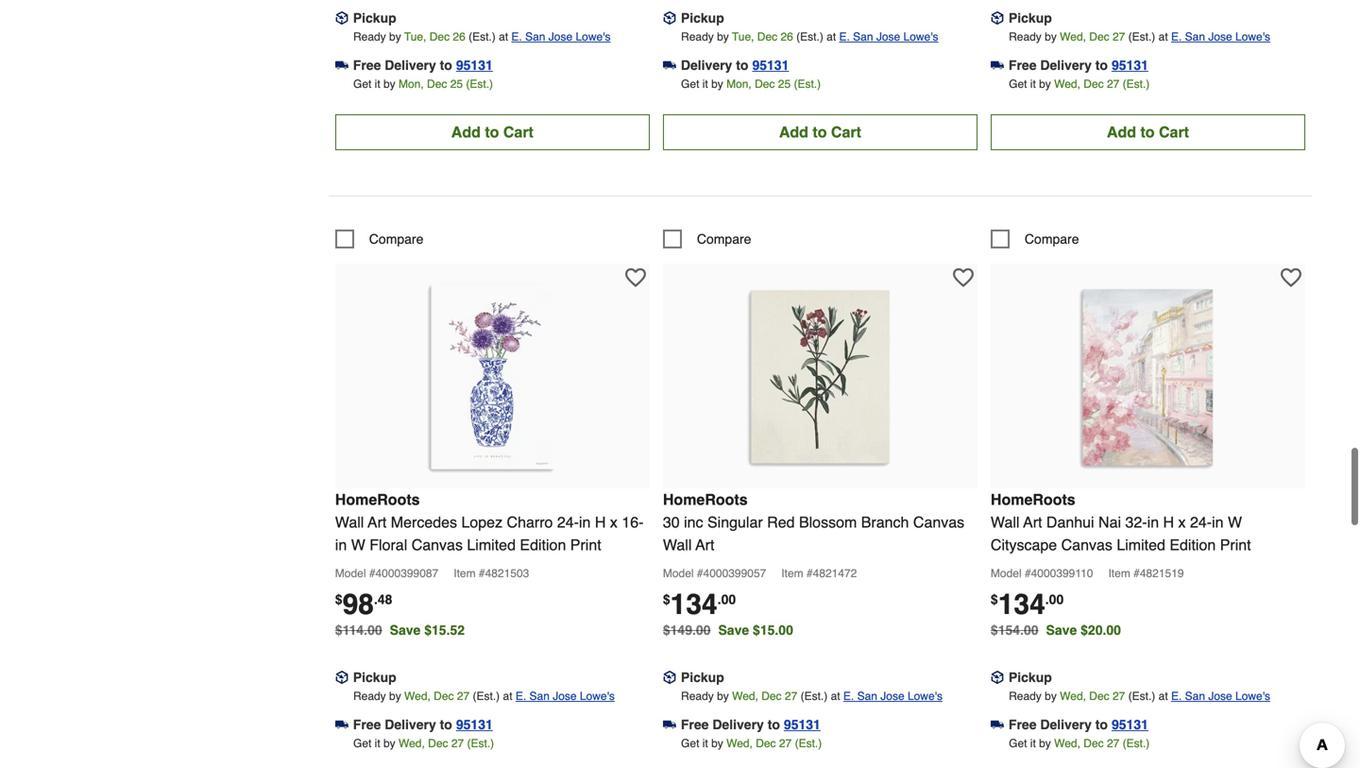 Task type: describe. For each thing, give the bounding box(es) containing it.
wall for wall art mercedes lopez charro 24-in h x 16- in w floral canvas limited edition print
[[335, 513, 364, 531]]

add to cart for second add to cart button from the right
[[779, 123, 862, 141]]

actual price $98.48 element
[[335, 588, 393, 621]]

in left 16-
[[579, 513, 591, 531]]

$ 134 .00 for $154.00
[[991, 588, 1064, 621]]

item #4821472
[[782, 567, 857, 580]]

2 heart outline image from the left
[[953, 267, 974, 288]]

branch
[[862, 513, 909, 531]]

$20.00
[[1081, 623, 1122, 638]]

save for save $20.00
[[1047, 623, 1077, 638]]

26 for to
[[453, 30, 466, 43]]

add to cart for 3rd add to cart button from the left
[[1107, 123, 1190, 141]]

16-
[[622, 513, 644, 531]]

tue, for to
[[732, 30, 755, 43]]

canvas inside homeroots 30 inc singular red blossom branch canvas wall art
[[914, 513, 965, 531]]

item for lopez
[[454, 567, 476, 580]]

.00 for save $15.00
[[718, 592, 736, 607]]

25 for to
[[450, 77, 463, 91]]

134 for $154.00
[[999, 588, 1046, 621]]

h inside homeroots wall art danhui nai 32-in h x 24-in w cityscape canvas limited edition print
[[1164, 513, 1175, 531]]

homeroots wall art mercedes lopez charro 24-in h x 16- in w floral canvas limited edition print
[[335, 491, 644, 554]]

mon, for to
[[727, 77, 752, 91]]

item #4821519
[[1109, 567, 1185, 580]]

# for homeroots wall art danhui nai 32-in h x 24-in w cityscape canvas limited edition print
[[1025, 567, 1032, 580]]

5014093847 element
[[663, 230, 752, 248]]

item #4821519 button
[[1109, 564, 1196, 587]]

item #4821503
[[454, 567, 529, 580]]

art inside homeroots 30 inc singular red blossom branch canvas wall art
[[696, 536, 715, 554]]

$ 98 .48
[[335, 588, 393, 621]]

$114.00 save $15.52
[[335, 623, 465, 638]]

4000399110
[[1032, 567, 1094, 580]]

$15.00
[[753, 623, 794, 638]]

art for danhui
[[1024, 513, 1043, 531]]

heart outline image
[[1281, 267, 1302, 288]]

save for save $15.00
[[719, 623, 750, 638]]

1 heart outline image from the left
[[625, 267, 646, 288]]

homeroots for mercedes
[[335, 491, 420, 508]]

$ 134 .00 for $149.00
[[663, 588, 736, 621]]

1 add from the left
[[451, 123, 481, 141]]

model for homeroots wall art mercedes lopez charro 24-in h x 16- in w floral canvas limited edition print
[[335, 567, 366, 580]]

24- inside homeroots wall art mercedes lopez charro 24-in h x 16- in w floral canvas limited edition print
[[557, 513, 579, 531]]

red
[[767, 513, 795, 531]]

save for save $15.52
[[390, 623, 421, 638]]

2 add to cart button from the left
[[663, 114, 978, 150]]

item for red
[[782, 567, 804, 580]]

edition inside homeroots wall art danhui nai 32-in h x 24-in w cityscape canvas limited edition print
[[1170, 536, 1216, 554]]

compare for 5014093847 element at the top of the page
[[697, 231, 752, 247]]

x inside homeroots wall art mercedes lopez charro 24-in h x 16- in w floral canvas limited edition print
[[610, 513, 618, 531]]

limited inside homeroots wall art mercedes lopez charro 24-in h x 16- in w floral canvas limited edition print
[[467, 536, 516, 554]]

homeroots wall art danhui nai 32-in h x 24-in w cityscape canvas limited edition print
[[991, 491, 1252, 554]]

in right 32-
[[1212, 513, 1224, 531]]

$149.00
[[663, 623, 711, 638]]

4000399057
[[704, 567, 767, 580]]

x inside homeroots wall art danhui nai 32-in h x 24-in w cityscape canvas limited edition print
[[1179, 513, 1186, 531]]

1 add to cart button from the left
[[335, 114, 650, 150]]

compare for '5014094005' element
[[369, 231, 424, 247]]

4000399087
[[376, 567, 439, 580]]

model # 4000399057
[[663, 567, 767, 580]]

32-
[[1126, 513, 1148, 531]]

2 add from the left
[[779, 123, 809, 141]]

25 for 95131
[[778, 77, 791, 91]]

$ for $154.00 save $20.00
[[991, 592, 999, 607]]

wall for wall art danhui nai 32-in h x 24-in w cityscape canvas limited edition print
[[991, 513, 1020, 531]]

.00 for save $20.00
[[1046, 592, 1064, 607]]

charro
[[507, 513, 553, 531]]

h inside homeroots wall art mercedes lopez charro 24-in h x 16- in w floral canvas limited edition print
[[595, 513, 606, 531]]

3 add to cart button from the left
[[991, 114, 1306, 150]]

delivery to 95131
[[681, 58, 789, 73]]

ready by tue, dec 26 (est.) at e. san jose lowe's for free delivery to 95131
[[353, 30, 611, 43]]

lopez
[[462, 513, 503, 531]]

edition inside homeroots wall art mercedes lopez charro 24-in h x 16- in w floral canvas limited edition print
[[520, 536, 566, 554]]

cart for 1st add to cart button from the left
[[504, 123, 534, 141]]

5014093985 element
[[991, 230, 1080, 248]]

cart for second add to cart button from the right
[[831, 123, 862, 141]]

get it by mon, dec 25 (est.) for delivery
[[353, 77, 493, 91]]

mon, for delivery
[[399, 77, 424, 91]]

nai
[[1099, 513, 1122, 531]]

w inside homeroots wall art danhui nai 32-in h x 24-in w cityscape canvas limited edition print
[[1228, 513, 1243, 531]]

cityscape
[[991, 536, 1058, 554]]



Task type: locate. For each thing, give the bounding box(es) containing it.
compare inside 5014093847 element
[[697, 231, 752, 247]]

2 compare from the left
[[697, 231, 752, 247]]

2 horizontal spatial $
[[991, 592, 999, 607]]

1 horizontal spatial compare
[[697, 231, 752, 247]]

edition up #4821519
[[1170, 536, 1216, 554]]

$ up the $149.00
[[663, 592, 671, 607]]

in left 'floral'
[[335, 536, 347, 554]]

1 get it by mon, dec 25 (est.) from the left
[[353, 77, 493, 91]]

1 # from the left
[[369, 567, 376, 580]]

24-
[[557, 513, 579, 531], [1191, 513, 1212, 531]]

save down ".48"
[[390, 623, 421, 638]]

compare
[[369, 231, 424, 247], [697, 231, 752, 247], [1025, 231, 1080, 247]]

ready by tue, dec 26 (est.) at e. san jose lowe's for delivery to 95131
[[681, 30, 939, 43]]

# down cityscape
[[1025, 567, 1032, 580]]

add to cart button
[[335, 114, 650, 150], [663, 114, 978, 150], [991, 114, 1306, 150]]

0 horizontal spatial 25
[[450, 77, 463, 91]]

2 cart from the left
[[831, 123, 862, 141]]

wall up cityscape
[[991, 513, 1020, 531]]

0 horizontal spatial tue,
[[404, 30, 427, 43]]

item left #4821472
[[782, 567, 804, 580]]

item for nai
[[1109, 567, 1131, 580]]

1 x from the left
[[610, 513, 618, 531]]

1 save from the left
[[390, 623, 421, 638]]

1 $ 134 .00 from the left
[[663, 588, 736, 621]]

0 horizontal spatial #
[[369, 567, 376, 580]]

0 horizontal spatial print
[[571, 536, 602, 554]]

1 actual price $134.00 element from the left
[[663, 588, 736, 621]]

0 horizontal spatial cart
[[504, 123, 534, 141]]

in
[[579, 513, 591, 531], [1148, 513, 1160, 531], [1212, 513, 1224, 531], [335, 536, 347, 554]]

3 $ from the left
[[991, 592, 999, 607]]

2 horizontal spatial homeroots
[[991, 491, 1076, 508]]

#4821503
[[479, 567, 529, 580]]

limited down lopez
[[467, 536, 516, 554]]

cart
[[504, 123, 534, 141], [831, 123, 862, 141], [1159, 123, 1190, 141]]

0 horizontal spatial save
[[390, 623, 421, 638]]

model for homeroots wall art danhui nai 32-in h x 24-in w cityscape canvas limited edition print
[[991, 567, 1022, 580]]

art inside homeroots wall art mercedes lopez charro 24-in h x 16- in w floral canvas limited edition print
[[368, 513, 387, 531]]

model # 4000399087
[[335, 567, 439, 580]]

2 actual price $134.00 element from the left
[[991, 588, 1064, 621]]

1 horizontal spatial mon,
[[727, 77, 752, 91]]

by
[[389, 30, 401, 43], [717, 30, 729, 43], [1045, 30, 1057, 43], [384, 77, 396, 91], [712, 77, 724, 91], [1040, 77, 1052, 91], [389, 690, 401, 703], [717, 690, 729, 703], [1045, 690, 1057, 703], [384, 737, 396, 750], [712, 737, 724, 750], [1040, 737, 1052, 750]]

add
[[451, 123, 481, 141], [779, 123, 809, 141], [1107, 123, 1137, 141]]

0 horizontal spatial wall
[[335, 513, 364, 531]]

1 h from the left
[[595, 513, 606, 531]]

1 .00 from the left
[[718, 592, 736, 607]]

compare inside '5014094005' element
[[369, 231, 424, 247]]

$ for $149.00 save $15.00
[[663, 592, 671, 607]]

art
[[368, 513, 387, 531], [1024, 513, 1043, 531], [696, 536, 715, 554]]

limited
[[467, 536, 516, 554], [1117, 536, 1166, 554]]

$ up $114.00
[[335, 592, 343, 607]]

canvas down danhui
[[1062, 536, 1113, 554]]

x right 32-
[[1179, 513, 1186, 531]]

0 horizontal spatial .00
[[718, 592, 736, 607]]

it
[[375, 77, 381, 91], [703, 77, 708, 91], [1031, 77, 1036, 91], [375, 737, 381, 750], [703, 737, 708, 750], [1031, 737, 1036, 750]]

0 horizontal spatial 24-
[[557, 513, 579, 531]]

$ inside $ 98 .48
[[335, 592, 343, 607]]

1 horizontal spatial h
[[1164, 513, 1175, 531]]

#4821519
[[1134, 567, 1185, 580]]

x
[[610, 513, 618, 531], [1179, 513, 1186, 531]]

2 mon, from the left
[[727, 77, 752, 91]]

1 horizontal spatial wall
[[663, 536, 692, 554]]

canvas down mercedes
[[412, 536, 463, 554]]

1 26 from the left
[[453, 30, 466, 43]]

mercedes
[[391, 513, 457, 531]]

print
[[571, 536, 602, 554], [1221, 536, 1252, 554]]

save left $20.00
[[1047, 623, 1077, 638]]

homeroots 30 inc singular red blossom branch canvas wall art
[[663, 491, 965, 554]]

0 horizontal spatial $
[[335, 592, 343, 607]]

homeroots up inc
[[663, 491, 748, 508]]

homeroots inside homeroots wall art mercedes lopez charro 24-in h x 16- in w floral canvas limited edition print
[[335, 491, 420, 508]]

at
[[499, 30, 508, 43], [827, 30, 836, 43], [1159, 30, 1169, 43], [503, 690, 513, 703], [831, 690, 841, 703], [1159, 690, 1169, 703]]

1 edition from the left
[[520, 536, 566, 554]]

truck filled image
[[335, 59, 348, 72], [335, 718, 348, 731], [991, 718, 1004, 731]]

1 horizontal spatial $
[[663, 592, 671, 607]]

#
[[369, 567, 376, 580], [697, 567, 704, 580], [1025, 567, 1032, 580]]

homeroots inside homeroots 30 inc singular red blossom branch canvas wall art
[[663, 491, 748, 508]]

h right 32-
[[1164, 513, 1175, 531]]

2 horizontal spatial canvas
[[1062, 536, 1113, 554]]

1 item from the left
[[454, 567, 476, 580]]

heart outline image
[[625, 267, 646, 288], [953, 267, 974, 288]]

# for homeroots 30 inc singular red blossom branch canvas wall art
[[697, 567, 704, 580]]

1 horizontal spatial tue,
[[732, 30, 755, 43]]

$ 134 .00 up $154.00 in the bottom of the page
[[991, 588, 1064, 621]]

1 horizontal spatial #
[[697, 567, 704, 580]]

$149.00 save $15.00
[[663, 623, 794, 638]]

0 horizontal spatial art
[[368, 513, 387, 531]]

$15.52
[[424, 623, 465, 638]]

tue, for delivery
[[404, 30, 427, 43]]

2 horizontal spatial art
[[1024, 513, 1043, 531]]

print inside homeroots wall art mercedes lopez charro 24-in h x 16- in w floral canvas limited edition print
[[571, 536, 602, 554]]

2 horizontal spatial item
[[1109, 567, 1131, 580]]

30
[[663, 513, 680, 531]]

0 horizontal spatial compare
[[369, 231, 424, 247]]

$
[[335, 592, 343, 607], [663, 592, 671, 607], [991, 592, 999, 607]]

1 horizontal spatial print
[[1221, 536, 1252, 554]]

in right nai on the right of page
[[1148, 513, 1160, 531]]

134 up the $149.00
[[671, 588, 718, 621]]

was price $149.00 element
[[663, 618, 719, 638]]

3 compare from the left
[[1025, 231, 1080, 247]]

0 horizontal spatial canvas
[[412, 536, 463, 554]]

1 horizontal spatial model
[[663, 567, 694, 580]]

2 # from the left
[[697, 567, 704, 580]]

2 horizontal spatial compare
[[1025, 231, 1080, 247]]

ready by tue, dec 26 (est.) at e. san jose lowe's
[[353, 30, 611, 43], [681, 30, 939, 43]]

0 horizontal spatial 26
[[453, 30, 466, 43]]

2 add to cart from the left
[[779, 123, 862, 141]]

134 up $154.00 in the bottom of the page
[[999, 588, 1046, 621]]

1 horizontal spatial add
[[779, 123, 809, 141]]

1 horizontal spatial 25
[[778, 77, 791, 91]]

1 horizontal spatial canvas
[[914, 513, 965, 531]]

homeroots for danhui
[[991, 491, 1076, 508]]

item left #4821519
[[1109, 567, 1131, 580]]

danhui
[[1047, 513, 1095, 531]]

art up 'floral'
[[368, 513, 387, 531]]

1 horizontal spatial x
[[1179, 513, 1186, 531]]

# up ".48"
[[369, 567, 376, 580]]

homeroots up 'floral'
[[335, 491, 420, 508]]

art inside homeroots wall art danhui nai 32-in h x 24-in w cityscape canvas limited edition print
[[1024, 513, 1043, 531]]

1 horizontal spatial 134
[[999, 588, 1046, 621]]

1 horizontal spatial edition
[[1170, 536, 1216, 554]]

5014094005 element
[[335, 230, 424, 248]]

free
[[353, 58, 381, 73], [1009, 58, 1037, 73], [353, 717, 381, 732], [681, 717, 709, 732], [1009, 717, 1037, 732]]

1 horizontal spatial $ 134 .00
[[991, 588, 1064, 621]]

item #4821472 button
[[782, 564, 869, 587]]

1 ready by tue, dec 26 (est.) at e. san jose lowe's from the left
[[353, 30, 611, 43]]

1 25 from the left
[[450, 77, 463, 91]]

(est.)
[[469, 30, 496, 43], [797, 30, 824, 43], [1129, 30, 1156, 43], [466, 77, 493, 91], [794, 77, 821, 91], [1123, 77, 1150, 91], [473, 690, 500, 703], [801, 690, 828, 703], [1129, 690, 1156, 703], [467, 737, 494, 750], [795, 737, 822, 750], [1123, 737, 1150, 750]]

$ up $154.00 in the bottom of the page
[[991, 592, 999, 607]]

actual price $134.00 element for $149.00
[[663, 588, 736, 621]]

1 $ from the left
[[335, 592, 343, 607]]

2 horizontal spatial add to cart
[[1107, 123, 1190, 141]]

homeroots
[[335, 491, 420, 508], [663, 491, 748, 508], [991, 491, 1076, 508]]

compare for 5014093985 element
[[1025, 231, 1080, 247]]

homeroots wall art mercedes lopez charro 24-in h x 16-in w floral canvas limited edition print image
[[389, 273, 597, 481]]

2 homeroots from the left
[[663, 491, 748, 508]]

3 model from the left
[[991, 567, 1022, 580]]

2 26 from the left
[[781, 30, 794, 43]]

h left 16-
[[595, 513, 606, 531]]

model down cityscape
[[991, 567, 1022, 580]]

2 24- from the left
[[1191, 513, 1212, 531]]

limited inside homeroots wall art danhui nai 32-in h x 24-in w cityscape canvas limited edition print
[[1117, 536, 1166, 554]]

art for mercedes
[[368, 513, 387, 531]]

wall inside homeroots wall art mercedes lopez charro 24-in h x 16- in w floral canvas limited edition print
[[335, 513, 364, 531]]

get it by mon, dec 25 (est.) for to
[[681, 77, 821, 91]]

0 horizontal spatial add to cart button
[[335, 114, 650, 150]]

1 horizontal spatial ready by tue, dec 26 (est.) at e. san jose lowe's
[[681, 30, 939, 43]]

model for homeroots 30 inc singular red blossom branch canvas wall art
[[663, 567, 694, 580]]

e.
[[512, 30, 522, 43], [840, 30, 850, 43], [1172, 30, 1182, 43], [516, 690, 527, 703], [844, 690, 854, 703], [1172, 690, 1182, 703]]

cart for 3rd add to cart button from the left
[[1159, 123, 1190, 141]]

1 134 from the left
[[671, 588, 718, 621]]

actual price $134.00 element up $154.00 in the bottom of the page
[[991, 588, 1064, 621]]

.48
[[374, 592, 393, 607]]

2 horizontal spatial cart
[[1159, 123, 1190, 141]]

save
[[390, 623, 421, 638], [719, 623, 750, 638], [1047, 623, 1077, 638]]

1 horizontal spatial w
[[1228, 513, 1243, 531]]

inc
[[684, 513, 704, 531]]

.00 down 4000399057
[[718, 592, 736, 607]]

1 horizontal spatial heart outline image
[[953, 267, 974, 288]]

1 horizontal spatial item
[[782, 567, 804, 580]]

1 horizontal spatial cart
[[831, 123, 862, 141]]

2 $ 134 .00 from the left
[[991, 588, 1064, 621]]

free delivery to 95131
[[353, 58, 493, 73], [1009, 58, 1149, 73], [353, 717, 493, 732], [681, 717, 821, 732], [1009, 717, 1149, 732]]

1 print from the left
[[571, 536, 602, 554]]

134 for $149.00
[[671, 588, 718, 621]]

26
[[453, 30, 466, 43], [781, 30, 794, 43]]

0 horizontal spatial ready by tue, dec 26 (est.) at e. san jose lowe's
[[353, 30, 611, 43]]

2 ready by tue, dec 26 (est.) at e. san jose lowe's from the left
[[681, 30, 939, 43]]

24- right charro
[[557, 513, 579, 531]]

3 homeroots from the left
[[991, 491, 1076, 508]]

2 horizontal spatial model
[[991, 567, 1022, 580]]

homeroots for singular
[[663, 491, 748, 508]]

24- right 32-
[[1191, 513, 1212, 531]]

dec
[[430, 30, 450, 43], [758, 30, 778, 43], [1090, 30, 1110, 43], [427, 77, 447, 91], [755, 77, 775, 91], [1084, 77, 1104, 91], [434, 690, 454, 703], [762, 690, 782, 703], [1090, 690, 1110, 703], [428, 737, 448, 750], [756, 737, 776, 750], [1084, 737, 1104, 750]]

0 horizontal spatial w
[[351, 536, 366, 554]]

w
[[1228, 513, 1243, 531], [351, 536, 366, 554]]

0 horizontal spatial actual price $134.00 element
[[663, 588, 736, 621]]

2 25 from the left
[[778, 77, 791, 91]]

1 horizontal spatial 26
[[781, 30, 794, 43]]

$ for $114.00 save $15.52
[[335, 592, 343, 607]]

27
[[1113, 30, 1126, 43], [1107, 77, 1120, 91], [457, 690, 470, 703], [785, 690, 798, 703], [1113, 690, 1126, 703], [452, 737, 464, 750], [779, 737, 792, 750], [1107, 737, 1120, 750]]

canvas right branch
[[914, 513, 965, 531]]

3 # from the left
[[1025, 567, 1032, 580]]

actual price $134.00 element for $154.00
[[991, 588, 1064, 621]]

0 horizontal spatial get it by mon, dec 25 (est.)
[[353, 77, 493, 91]]

edition
[[520, 536, 566, 554], [1170, 536, 1216, 554]]

2 save from the left
[[719, 623, 750, 638]]

95131 button
[[456, 56, 493, 75], [753, 56, 789, 75], [1112, 56, 1149, 75], [456, 715, 493, 734], [784, 715, 821, 734], [1112, 715, 1149, 734]]

2 limited from the left
[[1117, 536, 1166, 554]]

2 134 from the left
[[999, 588, 1046, 621]]

0 horizontal spatial h
[[595, 513, 606, 531]]

get it by mon, dec 25 (est.)
[[353, 77, 493, 91], [681, 77, 821, 91]]

1 horizontal spatial art
[[696, 536, 715, 554]]

0 horizontal spatial 134
[[671, 588, 718, 621]]

3 item from the left
[[1109, 567, 1131, 580]]

pickup image
[[335, 11, 348, 25], [991, 11, 1004, 25], [335, 671, 348, 684]]

95131
[[456, 58, 493, 73], [753, 58, 789, 73], [1112, 58, 1149, 73], [456, 717, 493, 732], [784, 717, 821, 732], [1112, 717, 1149, 732]]

# down inc
[[697, 567, 704, 580]]

0 horizontal spatial limited
[[467, 536, 516, 554]]

mon,
[[399, 77, 424, 91], [727, 77, 752, 91]]

2 x from the left
[[1179, 513, 1186, 531]]

model
[[335, 567, 366, 580], [663, 567, 694, 580], [991, 567, 1022, 580]]

x left 16-
[[610, 513, 618, 531]]

model # 4000399110
[[991, 567, 1094, 580]]

2 horizontal spatial save
[[1047, 623, 1077, 638]]

$114.00
[[335, 623, 382, 638]]

model down 30
[[663, 567, 694, 580]]

2 $ from the left
[[663, 592, 671, 607]]

3 cart from the left
[[1159, 123, 1190, 141]]

art down inc
[[696, 536, 715, 554]]

1 horizontal spatial homeroots
[[663, 491, 748, 508]]

1 mon, from the left
[[399, 77, 424, 91]]

0 horizontal spatial add
[[451, 123, 481, 141]]

item left #4821503
[[454, 567, 476, 580]]

model up 98
[[335, 567, 366, 580]]

1 horizontal spatial get it by mon, dec 25 (est.)
[[681, 77, 821, 91]]

san
[[525, 30, 546, 43], [853, 30, 874, 43], [1186, 30, 1206, 43], [530, 690, 550, 703], [858, 690, 878, 703], [1186, 690, 1206, 703]]

was price $154.00 element
[[991, 618, 1047, 638]]

2 model from the left
[[663, 567, 694, 580]]

0 horizontal spatial heart outline image
[[625, 267, 646, 288]]

1 tue, from the left
[[404, 30, 427, 43]]

2 horizontal spatial wall
[[991, 513, 1020, 531]]

lowe's
[[576, 30, 611, 43], [904, 30, 939, 43], [1236, 30, 1271, 43], [580, 690, 615, 703], [908, 690, 943, 703], [1236, 690, 1271, 703]]

singular
[[708, 513, 763, 531]]

2 horizontal spatial #
[[1025, 567, 1032, 580]]

wall up the model # 4000399087
[[335, 513, 364, 531]]

0 horizontal spatial edition
[[520, 536, 566, 554]]

item
[[454, 567, 476, 580], [782, 567, 804, 580], [1109, 567, 1131, 580]]

1 horizontal spatial limited
[[1117, 536, 1166, 554]]

add to cart
[[451, 123, 534, 141], [779, 123, 862, 141], [1107, 123, 1190, 141]]

e. san jose lowe's button
[[512, 27, 611, 46], [840, 27, 939, 46], [1172, 27, 1271, 46], [516, 687, 615, 706], [844, 687, 943, 706], [1172, 687, 1271, 706]]

$154.00 save $20.00
[[991, 623, 1122, 638]]

.00 down 4000399110
[[1046, 592, 1064, 607]]

26 for 95131
[[781, 30, 794, 43]]

1 horizontal spatial add to cart
[[779, 123, 862, 141]]

1 24- from the left
[[557, 513, 579, 531]]

truck filled image
[[663, 59, 676, 72], [991, 59, 1004, 72], [663, 718, 676, 731]]

24- inside homeroots wall art danhui nai 32-in h x 24-in w cityscape canvas limited edition print
[[1191, 513, 1212, 531]]

2 edition from the left
[[1170, 536, 1216, 554]]

$ 134 .00 up the $149.00
[[663, 588, 736, 621]]

tue,
[[404, 30, 427, 43], [732, 30, 755, 43]]

$154.00
[[991, 623, 1039, 638]]

wall down 30
[[663, 536, 692, 554]]

homeroots up danhui
[[991, 491, 1076, 508]]

pickup
[[353, 10, 397, 25], [681, 10, 725, 25], [1009, 10, 1053, 25], [353, 670, 397, 685], [681, 670, 725, 685], [1009, 670, 1053, 685]]

pickup image
[[663, 11, 676, 25], [663, 671, 676, 684], [991, 671, 1004, 684]]

delivery
[[385, 58, 436, 73], [681, 58, 733, 73], [1041, 58, 1092, 73], [385, 717, 436, 732], [713, 717, 764, 732], [1041, 717, 1092, 732]]

0 horizontal spatial model
[[335, 567, 366, 580]]

2 .00 from the left
[[1046, 592, 1064, 607]]

1 horizontal spatial 24-
[[1191, 513, 1212, 531]]

# for homeroots wall art mercedes lopez charro 24-in h x 16- in w floral canvas limited edition print
[[369, 567, 376, 580]]

$ 134 .00
[[663, 588, 736, 621], [991, 588, 1064, 621]]

actual price $134.00 element
[[663, 588, 736, 621], [991, 588, 1064, 621]]

get it by wed, dec 27 (est.)
[[1009, 77, 1150, 91], [353, 737, 494, 750], [681, 737, 822, 750], [1009, 737, 1150, 750]]

art up cityscape
[[1024, 513, 1043, 531]]

edition down charro
[[520, 536, 566, 554]]

homeroots inside homeroots wall art danhui nai 32-in h x 24-in w cityscape canvas limited edition print
[[991, 491, 1076, 508]]

1 horizontal spatial add to cart button
[[663, 114, 978, 150]]

add to cart for 1st add to cart button from the left
[[451, 123, 534, 141]]

item #4821503 button
[[454, 564, 541, 587]]

0 horizontal spatial mon,
[[399, 77, 424, 91]]

3 save from the left
[[1047, 623, 1077, 638]]

wall
[[335, 513, 364, 531], [991, 513, 1020, 531], [663, 536, 692, 554]]

1 vertical spatial w
[[351, 536, 366, 554]]

floral
[[370, 536, 408, 554]]

1 add to cart from the left
[[451, 123, 534, 141]]

1 horizontal spatial actual price $134.00 element
[[991, 588, 1064, 621]]

1 model from the left
[[335, 567, 366, 580]]

ready
[[353, 30, 386, 43], [681, 30, 714, 43], [1009, 30, 1042, 43], [353, 690, 386, 703], [681, 690, 714, 703], [1009, 690, 1042, 703]]

canvas inside homeroots wall art danhui nai 32-in h x 24-in w cityscape canvas limited edition print
[[1062, 536, 1113, 554]]

compare inside 5014093985 element
[[1025, 231, 1080, 247]]

canvas inside homeroots wall art mercedes lopez charro 24-in h x 16- in w floral canvas limited edition print
[[412, 536, 463, 554]]

h
[[595, 513, 606, 531], [1164, 513, 1175, 531]]

0 vertical spatial w
[[1228, 513, 1243, 531]]

save left $15.00
[[719, 623, 750, 638]]

2 tue, from the left
[[732, 30, 755, 43]]

0 horizontal spatial $ 134 .00
[[663, 588, 736, 621]]

limited down 32-
[[1117, 536, 1166, 554]]

1 horizontal spatial save
[[719, 623, 750, 638]]

get
[[353, 77, 372, 91], [681, 77, 700, 91], [1009, 77, 1028, 91], [353, 737, 372, 750], [681, 737, 700, 750], [1009, 737, 1028, 750]]

2 horizontal spatial add
[[1107, 123, 1137, 141]]

item inside button
[[1109, 567, 1131, 580]]

0 horizontal spatial add to cart
[[451, 123, 534, 141]]

3 add to cart from the left
[[1107, 123, 1190, 141]]

ready by wed, dec 27 (est.) at e. san jose lowe's
[[1009, 30, 1271, 43], [353, 690, 615, 703], [681, 690, 943, 703], [1009, 690, 1271, 703]]

1 compare from the left
[[369, 231, 424, 247]]

2 item from the left
[[782, 567, 804, 580]]

.00
[[718, 592, 736, 607], [1046, 592, 1064, 607]]

1 homeroots from the left
[[335, 491, 420, 508]]

0 horizontal spatial item
[[454, 567, 476, 580]]

134
[[671, 588, 718, 621], [999, 588, 1046, 621]]

wall inside homeroots wall art danhui nai 32-in h x 24-in w cityscape canvas limited edition print
[[991, 513, 1020, 531]]

canvas
[[914, 513, 965, 531], [412, 536, 463, 554], [1062, 536, 1113, 554]]

2 get it by mon, dec 25 (est.) from the left
[[681, 77, 821, 91]]

homeroots 30 inc singular red blossom branch canvas wall art image
[[717, 273, 925, 481]]

wall inside homeroots 30 inc singular red blossom branch canvas wall art
[[663, 536, 692, 554]]

0 horizontal spatial x
[[610, 513, 618, 531]]

w inside homeroots wall art mercedes lopez charro 24-in h x 16- in w floral canvas limited edition print
[[351, 536, 366, 554]]

#4821472
[[807, 567, 857, 580]]

print inside homeroots wall art danhui nai 32-in h x 24-in w cityscape canvas limited edition print
[[1221, 536, 1252, 554]]

1 limited from the left
[[467, 536, 516, 554]]

was price $114.00 element
[[335, 618, 390, 638]]

25
[[450, 77, 463, 91], [778, 77, 791, 91]]

3 add from the left
[[1107, 123, 1137, 141]]

actual price $134.00 element up the $149.00
[[663, 588, 736, 621]]

to
[[440, 58, 452, 73], [736, 58, 749, 73], [1096, 58, 1108, 73], [485, 123, 499, 141], [813, 123, 827, 141], [1141, 123, 1155, 141], [440, 717, 452, 732], [768, 717, 780, 732], [1096, 717, 1108, 732]]

98
[[343, 588, 374, 621]]

jose
[[549, 30, 573, 43], [877, 30, 901, 43], [1209, 30, 1233, 43], [553, 690, 577, 703], [881, 690, 905, 703], [1209, 690, 1233, 703]]

0 horizontal spatial homeroots
[[335, 491, 420, 508]]

2 horizontal spatial add to cart button
[[991, 114, 1306, 150]]

blossom
[[799, 513, 857, 531]]

2 h from the left
[[1164, 513, 1175, 531]]

wed,
[[1060, 30, 1087, 43], [1055, 77, 1081, 91], [404, 690, 431, 703], [732, 690, 759, 703], [1060, 690, 1087, 703], [399, 737, 425, 750], [727, 737, 753, 750], [1055, 737, 1081, 750]]

homeroots wall art danhui nai 32-in h x 24-in w cityscape canvas limited edition print image
[[1045, 273, 1252, 481]]

1 cart from the left
[[504, 123, 534, 141]]

1 horizontal spatial .00
[[1046, 592, 1064, 607]]

2 print from the left
[[1221, 536, 1252, 554]]



Task type: vqa. For each thing, say whether or not it's contained in the screenshot.


